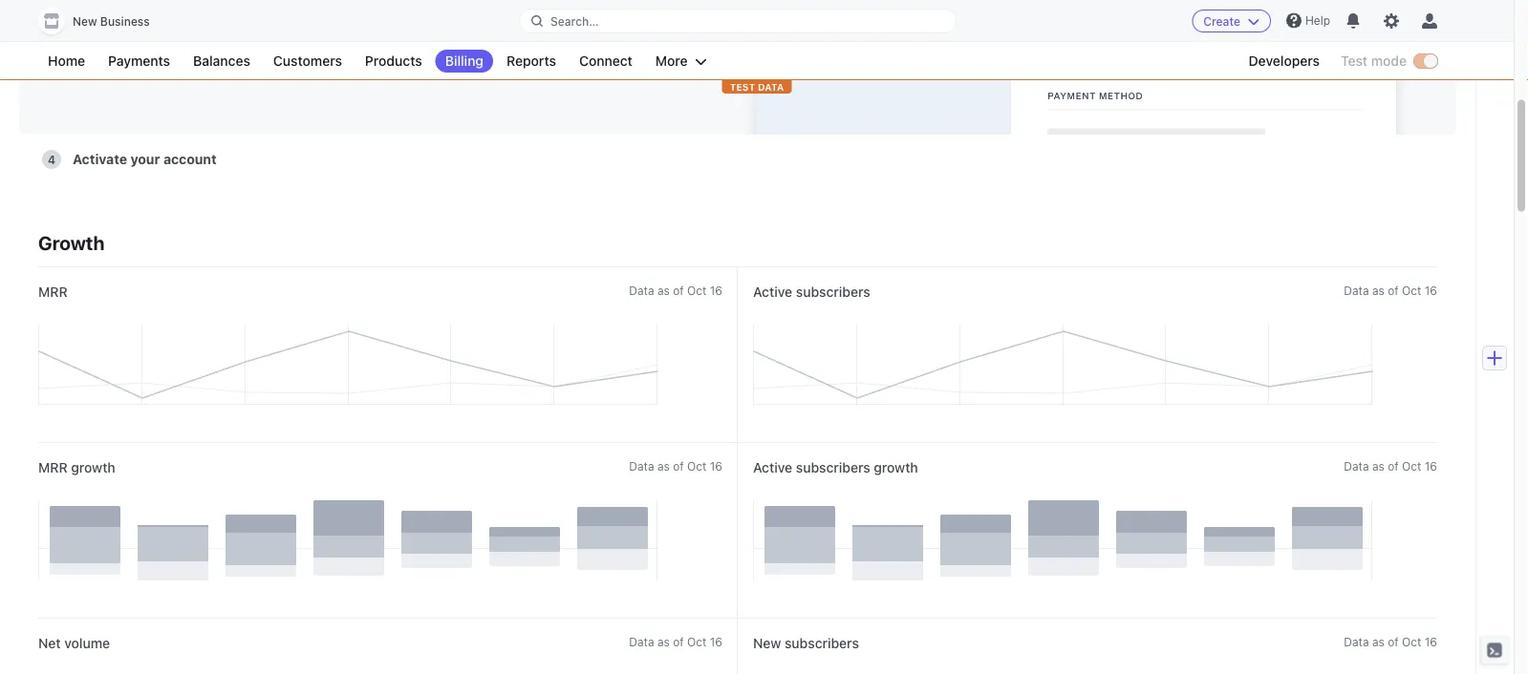 Task type: locate. For each thing, give the bounding box(es) containing it.
mrr
[[38, 284, 68, 300], [38, 460, 68, 476]]

new business button
[[38, 8, 169, 34]]

1 vertical spatial active
[[753, 460, 793, 476]]

as for new subscribers
[[1373, 636, 1385, 649]]

2 vertical spatial subscribers
[[785, 636, 859, 652]]

oct for active subscribers growth
[[1402, 460, 1422, 473]]

connect link
[[570, 50, 642, 73]]

1 horizontal spatial growth
[[874, 460, 918, 476]]

subscribers
[[796, 284, 871, 300], [796, 460, 871, 476], [785, 636, 859, 652]]

1 growth from the left
[[71, 460, 115, 476]]

growth
[[71, 460, 115, 476], [874, 460, 918, 476]]

customize
[[80, 43, 149, 59]]

of for mrr growth
[[673, 460, 684, 473]]

0 vertical spatial new
[[73, 15, 97, 28]]

2 mrr from the top
[[38, 460, 68, 476]]

data as of oct 16
[[629, 284, 723, 297], [1344, 284, 1438, 297], [629, 460, 723, 473], [1344, 460, 1438, 473], [629, 636, 723, 649], [1344, 636, 1438, 649]]

customize button
[[73, 38, 174, 65]]

new
[[73, 15, 97, 28], [753, 636, 781, 652]]

new for new subscribers
[[753, 636, 781, 652]]

activate
[[73, 152, 127, 167]]

customers link
[[264, 50, 352, 73]]

active for active subscribers
[[753, 284, 793, 300]]

1 active from the top
[[753, 284, 793, 300]]

data for new subscribers
[[1344, 636, 1369, 649]]

0 vertical spatial active
[[753, 284, 793, 300]]

0 horizontal spatial growth
[[71, 460, 115, 476]]

1 vertical spatial new
[[753, 636, 781, 652]]

0 horizontal spatial new
[[73, 15, 97, 28]]

1 mrr from the top
[[38, 284, 68, 300]]

data
[[629, 284, 654, 297], [1344, 284, 1369, 297], [629, 460, 654, 473], [1344, 460, 1369, 473], [629, 636, 654, 649], [1344, 636, 1369, 649]]

of for active subscribers
[[1388, 284, 1399, 297]]

test
[[730, 81, 755, 92]]

0 vertical spatial mrr
[[38, 284, 68, 300]]

your
[[130, 152, 160, 167]]

data as of oct 16 for net volume
[[629, 636, 723, 649]]

0 vertical spatial subscribers
[[796, 284, 871, 300]]

oct for net volume
[[687, 636, 707, 649]]

2 active from the top
[[753, 460, 793, 476]]

active
[[753, 284, 793, 300], [753, 460, 793, 476]]

developers
[[1249, 53, 1320, 69]]

of for net volume
[[673, 636, 684, 649]]

oct for new subscribers
[[1402, 636, 1422, 649]]

data as of oct 16 for mrr growth
[[629, 460, 723, 473]]

test mode
[[1341, 53, 1407, 69]]

payments
[[108, 53, 170, 69]]

16 for active subscribers growth
[[1425, 460, 1438, 473]]

active subscribers growth
[[753, 460, 918, 476]]

search…
[[551, 14, 599, 28]]

net volume
[[38, 636, 110, 652]]

test
[[1341, 53, 1368, 69]]

connect
[[579, 53, 633, 69]]

activate your account
[[73, 152, 217, 167]]

billing
[[445, 53, 484, 69]]

products link
[[356, 50, 432, 73]]

data for active subscribers growth
[[1344, 460, 1369, 473]]

new subscribers
[[753, 636, 859, 652]]

data for active subscribers
[[1344, 284, 1369, 297]]

1 vertical spatial mrr
[[38, 460, 68, 476]]

help
[[1306, 14, 1331, 27]]

16
[[710, 284, 723, 297], [1425, 284, 1438, 297], [710, 460, 723, 473], [1425, 460, 1438, 473], [710, 636, 723, 649], [1425, 636, 1438, 649]]

Search… search field
[[520, 9, 956, 33]]

of for new subscribers
[[1388, 636, 1399, 649]]

new inside button
[[73, 15, 97, 28]]

of
[[673, 284, 684, 297], [1388, 284, 1399, 297], [673, 460, 684, 473], [1388, 460, 1399, 473], [673, 636, 684, 649], [1388, 636, 1399, 649]]

subscribers for new subscribers
[[785, 636, 859, 652]]

16 for new subscribers
[[1425, 636, 1438, 649]]

1 vertical spatial subscribers
[[796, 460, 871, 476]]

as
[[658, 284, 670, 297], [1373, 284, 1385, 297], [658, 460, 670, 473], [1373, 460, 1385, 473], [658, 636, 670, 649], [1373, 636, 1385, 649]]

data as of oct 16 for active subscribers
[[1344, 284, 1438, 297]]

oct for active subscribers
[[1402, 284, 1422, 297]]

1 horizontal spatial new
[[753, 636, 781, 652]]

oct for mrr growth
[[687, 460, 707, 473]]

growth
[[38, 231, 105, 254]]

active for active subscribers growth
[[753, 460, 793, 476]]

16 for mrr growth
[[710, 460, 723, 473]]

oct
[[687, 284, 707, 297], [1402, 284, 1422, 297], [687, 460, 707, 473], [1402, 460, 1422, 473], [687, 636, 707, 649], [1402, 636, 1422, 649]]

net
[[38, 636, 61, 652]]

home
[[48, 53, 85, 69]]



Task type: describe. For each thing, give the bounding box(es) containing it.
as for net volume
[[658, 636, 670, 649]]

help button
[[1279, 5, 1338, 36]]

16 for active subscribers
[[1425, 284, 1438, 297]]

Search… text field
[[520, 9, 956, 33]]

customers
[[273, 53, 342, 69]]

of for mrr
[[673, 284, 684, 297]]

data as of oct 16 for new subscribers
[[1344, 636, 1438, 649]]

4
[[48, 153, 55, 166]]

payments link
[[99, 50, 180, 73]]

balances
[[193, 53, 250, 69]]

products
[[365, 53, 422, 69]]

as for mrr
[[658, 284, 670, 297]]

business
[[100, 15, 150, 28]]

test data
[[730, 81, 784, 92]]

data for net volume
[[629, 636, 654, 649]]

create
[[1204, 14, 1241, 28]]

mrr for mrr
[[38, 284, 68, 300]]

new for new business
[[73, 15, 97, 28]]

more
[[656, 53, 688, 69]]

data for mrr
[[629, 284, 654, 297]]

oct for mrr
[[687, 284, 707, 297]]

volume
[[64, 636, 110, 652]]

of for active subscribers growth
[[1388, 460, 1399, 473]]

create button
[[1192, 10, 1271, 33]]

data as of oct 16 for active subscribers growth
[[1344, 460, 1438, 473]]

reports
[[507, 53, 556, 69]]

subscribers for active subscribers growth
[[796, 460, 871, 476]]

reports link
[[497, 50, 566, 73]]

data as of oct 16 for mrr
[[629, 284, 723, 297]]

billing link
[[436, 50, 493, 73]]

mrr for mrr growth
[[38, 460, 68, 476]]

16 for mrr
[[710, 284, 723, 297]]

mrr growth
[[38, 460, 115, 476]]

subscribers for active subscribers
[[796, 284, 871, 300]]

2 growth from the left
[[874, 460, 918, 476]]

as for mrr growth
[[658, 460, 670, 473]]

developers link
[[1239, 50, 1330, 73]]

as for active subscribers
[[1373, 284, 1385, 297]]

new business
[[73, 15, 150, 28]]

account
[[163, 152, 217, 167]]

active subscribers
[[753, 284, 871, 300]]

home link
[[38, 50, 95, 73]]

more button
[[646, 50, 717, 73]]

data
[[758, 81, 784, 92]]

balances link
[[184, 50, 260, 73]]

mode
[[1372, 53, 1407, 69]]

data for mrr growth
[[629, 460, 654, 473]]

16 for net volume
[[710, 636, 723, 649]]

as for active subscribers growth
[[1373, 460, 1385, 473]]



Task type: vqa. For each thing, say whether or not it's contained in the screenshot.
Search…
yes



